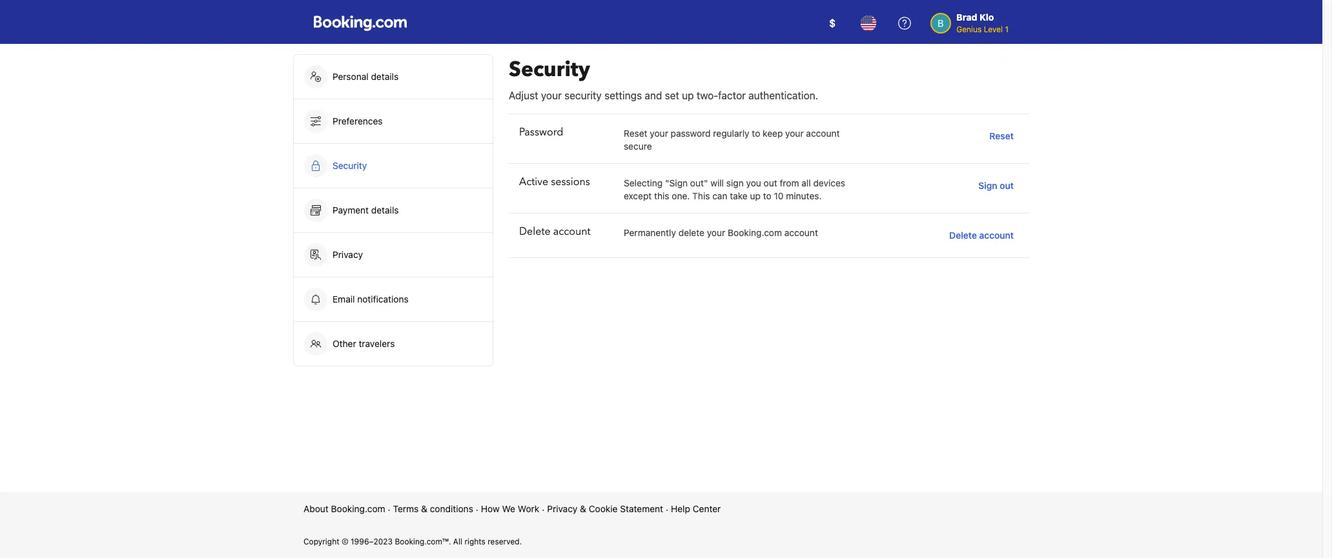 Task type: describe. For each thing, give the bounding box(es) containing it.
secure
[[624, 141, 652, 152]]

one.
[[672, 191, 690, 202]]

email
[[333, 294, 355, 305]]

help
[[671, 504, 690, 515]]

& for privacy
[[580, 504, 586, 515]]

cookie
[[589, 504, 618, 515]]

this
[[692, 191, 710, 202]]

all
[[802, 178, 811, 189]]

how we work link
[[481, 503, 539, 516]]

about booking.com
[[304, 504, 385, 515]]

statement
[[620, 504, 663, 515]]

help center link
[[671, 503, 721, 516]]

about
[[304, 504, 329, 515]]

to inside 'reset your password regularly to keep your account secure'
[[752, 128, 760, 139]]

your up secure
[[650, 128, 668, 139]]

active sessions
[[519, 175, 590, 189]]

take
[[730, 191, 748, 202]]

genius
[[957, 25, 982, 34]]

all
[[453, 537, 462, 547]]

security adjust your security settings and set up two-factor authentication.
[[509, 56, 818, 101]]

keep
[[763, 128, 783, 139]]

other
[[333, 338, 356, 349]]

travelers
[[359, 338, 395, 349]]

permanently delete your booking.com account
[[624, 227, 818, 238]]

payment details link
[[294, 189, 493, 233]]

account down 'minutes.'
[[785, 227, 818, 238]]

regularly
[[713, 128, 750, 139]]

adjust
[[509, 90, 538, 101]]

active
[[519, 175, 548, 189]]

$
[[829, 17, 836, 29]]

notifications
[[357, 294, 409, 305]]

up inside security adjust your security settings and set up two-factor authentication.
[[682, 90, 694, 101]]

sign out
[[979, 180, 1014, 191]]

0 horizontal spatial booking.com
[[331, 504, 385, 515]]

up inside selecting "sign out" will sign you out from all devices except this one. this can take up to 10 minutes.
[[750, 191, 761, 202]]

selecting "sign out" will sign you out from all devices except this one. this can take up to 10 minutes.
[[624, 178, 845, 202]]

account down sessions
[[553, 225, 591, 239]]

privacy & cookie statement link
[[547, 503, 663, 516]]

except
[[624, 191, 652, 202]]

email notifications
[[333, 294, 409, 305]]

your inside security adjust your security settings and set up two-factor authentication.
[[541, 90, 562, 101]]

about booking.com link
[[304, 503, 385, 516]]

permanently
[[624, 227, 676, 238]]

"sign
[[665, 178, 688, 189]]

personal
[[333, 71, 369, 82]]

details for payment details
[[371, 205, 399, 216]]

level
[[984, 25, 1003, 34]]

and
[[645, 90, 662, 101]]

security
[[564, 90, 602, 101]]

other travelers link
[[294, 322, 493, 366]]

terms & conditions link
[[393, 503, 473, 516]]

copyright
[[304, 537, 339, 547]]

sessions
[[551, 175, 590, 189]]

work
[[518, 504, 539, 515]]

from
[[780, 178, 799, 189]]

copyright © 1996–2023 booking.com™. all rights reserved.
[[304, 537, 522, 547]]

delete account inside dropdown button
[[949, 230, 1014, 241]]

you
[[746, 178, 761, 189]]

details for personal details
[[371, 71, 399, 82]]

two-
[[697, 90, 718, 101]]

minutes.
[[786, 191, 822, 202]]

& for terms
[[421, 504, 428, 515]]

klo
[[980, 12, 994, 23]]

reserved.
[[488, 537, 522, 547]]

center
[[693, 504, 721, 515]]



Task type: vqa. For each thing, say whether or not it's contained in the screenshot.
THE UP in 'Security Adjust your security settings and set up two-factor authentication.'
yes



Task type: locate. For each thing, give the bounding box(es) containing it.
devices
[[813, 178, 845, 189]]

0 vertical spatial booking.com
[[728, 227, 782, 238]]

0 vertical spatial up
[[682, 90, 694, 101]]

delete
[[519, 225, 551, 239], [949, 230, 977, 241]]

password
[[671, 128, 711, 139]]

1 horizontal spatial reset
[[990, 130, 1014, 141]]

©
[[342, 537, 349, 547]]

other travelers
[[333, 338, 395, 349]]

1 vertical spatial details
[[371, 205, 399, 216]]

0 horizontal spatial up
[[682, 90, 694, 101]]

privacy down payment
[[333, 249, 363, 260]]

account inside dropdown button
[[980, 230, 1014, 241]]

up down you
[[750, 191, 761, 202]]

security for security adjust your security settings and set up two-factor authentication.
[[509, 56, 590, 84]]

delete down 'active'
[[519, 225, 551, 239]]

email notifications link
[[294, 278, 493, 322]]

out right the sign
[[1000, 180, 1014, 191]]

1 vertical spatial security
[[333, 160, 367, 171]]

sign
[[726, 178, 744, 189]]

1 horizontal spatial out
[[1000, 180, 1014, 191]]

$ button
[[817, 8, 848, 39]]

0 horizontal spatial delete account
[[519, 225, 591, 239]]

your right keep
[[785, 128, 804, 139]]

1 horizontal spatial delete account
[[949, 230, 1014, 241]]

1 horizontal spatial security
[[509, 56, 590, 84]]

account down sign out dropdown button
[[980, 230, 1014, 241]]

security inside security adjust your security settings and set up two-factor authentication.
[[509, 56, 590, 84]]

& right terms
[[421, 504, 428, 515]]

terms & conditions
[[393, 504, 473, 515]]

1
[[1005, 25, 1009, 34]]

reset for reset your password regularly to keep your account secure
[[624, 128, 648, 139]]

this
[[654, 191, 669, 202]]

your
[[541, 90, 562, 101], [650, 128, 668, 139], [785, 128, 804, 139], [707, 227, 725, 238]]

details
[[371, 71, 399, 82], [371, 205, 399, 216]]

security up payment
[[333, 160, 367, 171]]

delete account down the sign
[[949, 230, 1014, 241]]

privacy & cookie statement
[[547, 504, 663, 515]]

account
[[806, 128, 840, 139], [553, 225, 591, 239], [785, 227, 818, 238], [980, 230, 1014, 241]]

authentication.
[[749, 90, 818, 101]]

delete
[[679, 227, 705, 238]]

0 horizontal spatial privacy
[[333, 249, 363, 260]]

1 horizontal spatial booking.com
[[728, 227, 782, 238]]

privacy right the work
[[547, 504, 578, 515]]

to inside selecting "sign out" will sign you out from all devices except this one. this can take up to 10 minutes.
[[763, 191, 772, 202]]

security up adjust
[[509, 56, 590, 84]]

1 horizontal spatial up
[[750, 191, 761, 202]]

2 & from the left
[[580, 504, 586, 515]]

booking.com up ©
[[331, 504, 385, 515]]

account inside 'reset your password regularly to keep your account secure'
[[806, 128, 840, 139]]

payment
[[333, 205, 369, 216]]

1 details from the top
[[371, 71, 399, 82]]

set
[[665, 90, 679, 101]]

1996–2023
[[351, 537, 393, 547]]

sign
[[979, 180, 998, 191]]

account up devices
[[806, 128, 840, 139]]

security link
[[294, 144, 493, 188]]

personal details link
[[294, 55, 493, 99]]

payment details
[[333, 205, 401, 216]]

how we work
[[481, 504, 539, 515]]

up
[[682, 90, 694, 101], [750, 191, 761, 202]]

to
[[752, 128, 760, 139], [763, 191, 772, 202]]

privacy
[[333, 249, 363, 260], [547, 504, 578, 515]]

delete down sign out dropdown button
[[949, 230, 977, 241]]

how
[[481, 504, 500, 515]]

0 horizontal spatial out
[[764, 178, 777, 189]]

reset for reset
[[990, 130, 1014, 141]]

delete account down active sessions
[[519, 225, 591, 239]]

0 horizontal spatial security
[[333, 160, 367, 171]]

0 vertical spatial security
[[509, 56, 590, 84]]

reset your password regularly to keep your account secure
[[624, 128, 840, 152]]

reset inside 'reset your password regularly to keep your account secure'
[[624, 128, 648, 139]]

privacy link
[[294, 233, 493, 277]]

0 vertical spatial details
[[371, 71, 399, 82]]

1 vertical spatial privacy
[[547, 504, 578, 515]]

reset button
[[985, 125, 1019, 148]]

your right delete
[[707, 227, 725, 238]]

up right the set
[[682, 90, 694, 101]]

can
[[713, 191, 728, 202]]

1 horizontal spatial privacy
[[547, 504, 578, 515]]

0 horizontal spatial &
[[421, 504, 428, 515]]

delete account
[[519, 225, 591, 239], [949, 230, 1014, 241]]

out
[[764, 178, 777, 189], [1000, 180, 1014, 191]]

1 horizontal spatial to
[[763, 191, 772, 202]]

brad klo genius level 1
[[957, 12, 1009, 34]]

selecting
[[624, 178, 663, 189]]

10
[[774, 191, 784, 202]]

0 vertical spatial privacy
[[333, 249, 363, 260]]

delete account button
[[944, 224, 1019, 247]]

help center
[[671, 504, 721, 515]]

terms
[[393, 504, 419, 515]]

1 vertical spatial to
[[763, 191, 772, 202]]

security for security
[[333, 160, 367, 171]]

out inside selecting "sign out" will sign you out from all devices except this one. this can take up to 10 minutes.
[[764, 178, 777, 189]]

your right adjust
[[541, 90, 562, 101]]

we
[[502, 504, 515, 515]]

reset up sign out
[[990, 130, 1014, 141]]

out"
[[690, 178, 708, 189]]

out inside dropdown button
[[1000, 180, 1014, 191]]

password
[[519, 125, 563, 140]]

sign out button
[[974, 174, 1019, 198]]

details right personal
[[371, 71, 399, 82]]

reset up secure
[[624, 128, 648, 139]]

0 vertical spatial to
[[752, 128, 760, 139]]

1 horizontal spatial delete
[[949, 230, 977, 241]]

preferences
[[333, 116, 383, 127]]

booking.com™.
[[395, 537, 451, 547]]

details right payment
[[371, 205, 399, 216]]

0 horizontal spatial delete
[[519, 225, 551, 239]]

settings
[[605, 90, 642, 101]]

factor
[[718, 90, 746, 101]]

will
[[711, 178, 724, 189]]

out up '10'
[[764, 178, 777, 189]]

privacy for privacy & cookie statement
[[547, 504, 578, 515]]

booking.com down take on the top right
[[728, 227, 782, 238]]

to left keep
[[752, 128, 760, 139]]

reset inside dropdown button
[[990, 130, 1014, 141]]

rights
[[465, 537, 486, 547]]

0 horizontal spatial to
[[752, 128, 760, 139]]

1 horizontal spatial &
[[580, 504, 586, 515]]

delete inside dropdown button
[[949, 230, 977, 241]]

brad
[[957, 12, 978, 23]]

1 vertical spatial up
[[750, 191, 761, 202]]

0 horizontal spatial reset
[[624, 128, 648, 139]]

privacy for privacy
[[333, 249, 363, 260]]

conditions
[[430, 504, 473, 515]]

&
[[421, 504, 428, 515], [580, 504, 586, 515]]

personal details
[[333, 71, 399, 82]]

1 vertical spatial booking.com
[[331, 504, 385, 515]]

to left '10'
[[763, 191, 772, 202]]

preferences link
[[294, 99, 493, 143]]

1 & from the left
[[421, 504, 428, 515]]

2 details from the top
[[371, 205, 399, 216]]

& left cookie at the bottom of the page
[[580, 504, 586, 515]]

security
[[509, 56, 590, 84], [333, 160, 367, 171]]



